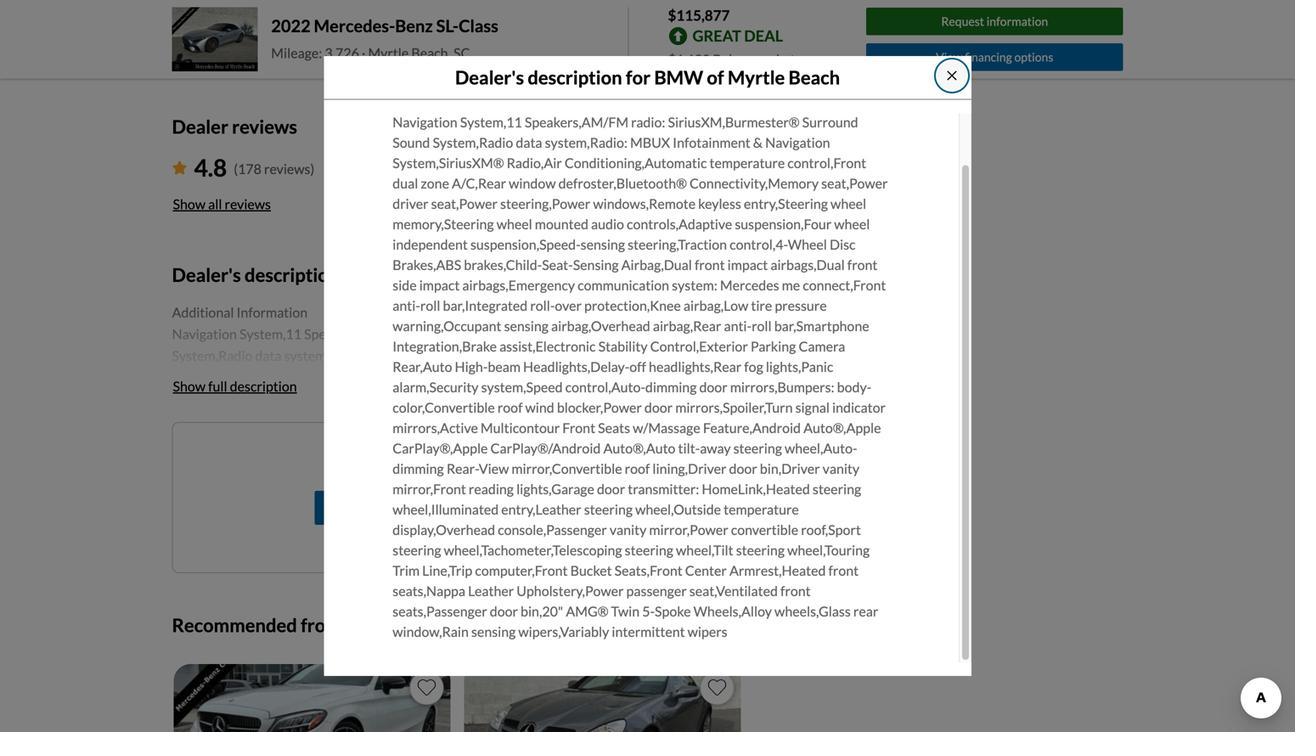 Task type: describe. For each thing, give the bounding box(es) containing it.
email
[[430, 499, 463, 516]]

system:
[[672, 277, 718, 293]]

$115,877
[[668, 6, 730, 24]]

data
[[516, 134, 542, 151]]

1 horizontal spatial vanity
[[823, 460, 860, 477]]

system,speed
[[481, 379, 563, 395]]

wheel
[[788, 236, 827, 253]]

sensing
[[573, 256, 619, 273]]

passenger
[[626, 583, 687, 599]]

infotainment
[[673, 134, 751, 151]]

mirrors,active
[[393, 420, 478, 436]]

steering down convertible
[[736, 542, 785, 558]]

0 vertical spatial seat,power
[[821, 175, 888, 191]]

great deal
[[693, 27, 783, 45]]

0 vertical spatial sensing
[[581, 236, 625, 253]]

parking
[[751, 338, 796, 355]]

close modal dealer's description for bmw of myrtle beach image
[[945, 69, 959, 82]]

lights,panic
[[766, 358, 834, 375]]

airbag,low
[[684, 297, 749, 314]]

description for dealer's description for bmw of myrtle beach
[[528, 66, 622, 88]]

independent
[[393, 236, 468, 253]]

(178
[[234, 161, 262, 177]]

dealer reviews
[[172, 116, 297, 138]]

me inside navigation system,11 speakers,am/fm radio: siriusxm,burmester®  surround sound system,radio data system,radio: mbux infotainment & navigation system,siriusxm® radio,air conditioning,automatic temperature control,front dual zone a/c,rear window defroster,bluetooth® connectivity,memory seat,power driver seat,power steering,power windows,remote keyless entry,steering wheel memory,steering wheel mounted audio controls,adaptive suspension,four wheel independent suspension,speed-sensing steering,traction control,4-wheel disc brakes,abs brakes,child-seat-sensing airbag,dual front impact airbags,dual front side impact airbags,emergency communication system: mercedes me connect,front anti-roll bar,integrated roll-over protection,knee airbag,low tire pressure warning,occupant sensing airbag,overhead airbag,rear anti-roll bar,smartphone integration,brake assist,electronic stability control,exterior parking camera rear,auto high-beam headlights,delay-off headlights,rear fog lights,panic alarm,security system,speed control,auto-dimming door mirrors,bumpers: body- color,convertible roof wind blocker,power door mirrors,spoiler,turn signal indicator mirrors,active multicontour front seats w/massage feature,android auto®,apple carplay®,apple carplay®/android auto®,auto tilt-away steering wheel,auto- dimming rear-view mirror,convertible roof lining,driver door bin,driver vanity mirror,front reading lights,garage door transmitter: homelink,heated steering wheel,illuminated entry,leather steering wheel,outside temperature display,overhead console,passenger vanity mirror,power convertible roof,sport steering wheel,tachometer,telescoping steering wheel,tilt steering wheel,touring trim line,trip computer,front bucket seats,front center armrest,heated front seats,nappa leather upholstery,power passenger seat,ventilated front seats,passenger door bin,20" amg® twin 5-spoke wheels,alloy wheels,glass rear window,rain sensing wipers,variably intermittent wipers
[[782, 277, 800, 293]]

multicontour
[[481, 420, 560, 436]]

me for email me
[[466, 499, 484, 516]]

rear
[[854, 603, 879, 620]]

high-
[[455, 358, 488, 375]]

bin,driver
[[760, 460, 820, 477]]

dealer's for dealer's description for bmw of myrtle beach
[[455, 66, 524, 88]]

door up w/massage
[[645, 399, 673, 416]]

0 horizontal spatial roof
[[498, 399, 523, 416]]

front up wheels,glass
[[781, 583, 811, 599]]

assist,electronic
[[499, 338, 596, 355]]

front up the connect,front
[[848, 256, 878, 273]]

information
[[237, 304, 308, 321]]

benz
[[395, 16, 433, 36]]

steering up roof,sport
[[813, 481, 861, 497]]

wheel,tilt
[[676, 542, 734, 558]]

beach
[[789, 66, 840, 88]]

rear-
[[447, 460, 479, 477]]

beam
[[488, 358, 521, 375]]

wheel,tachometer,telescoping
[[444, 542, 622, 558]]

bar,integrated
[[443, 297, 528, 314]]

radio:
[[631, 114, 665, 130]]

system,11
[[460, 114, 522, 130]]

front up system:
[[695, 256, 725, 273]]

system,radio
[[433, 134, 513, 151]]

armrest,heated
[[730, 562, 826, 579]]

1 vertical spatial sensing
[[504, 318, 549, 334]]

1 vertical spatial temperature
[[724, 501, 799, 518]]

4.8 (178 reviews)
[[194, 153, 315, 182]]

seat-
[[542, 256, 573, 273]]

bucket
[[570, 562, 612, 579]]

me for notify me of new listings like this one
[[387, 452, 406, 468]]

steering,power
[[500, 195, 591, 212]]

1 horizontal spatial impact
[[728, 256, 768, 273]]

sound
[[393, 134, 430, 151]]

steering down lights,garage
[[584, 501, 633, 518]]

0 horizontal spatial navigation
[[393, 114, 458, 130]]

front
[[563, 420, 595, 436]]

rear,auto
[[393, 358, 452, 375]]

brakes,child-
[[464, 256, 542, 273]]

feature,android
[[703, 420, 801, 436]]

mbux
[[630, 134, 670, 151]]

control,auto-
[[565, 379, 645, 395]]

show full description button
[[172, 368, 298, 405]]

0 horizontal spatial impact
[[419, 277, 460, 293]]

pressure
[[775, 297, 827, 314]]

dealer for dealer reviews
[[172, 116, 228, 138]]

steering up trim
[[393, 542, 441, 558]]

mercedes
[[720, 277, 779, 293]]

roll-
[[530, 297, 555, 314]]

for
[[626, 66, 651, 88]]

keyless
[[698, 195, 741, 212]]

of inside dialog
[[707, 66, 724, 88]]

controls,adaptive
[[627, 216, 732, 232]]

control,exterior
[[650, 338, 748, 355]]

seats
[[598, 420, 630, 436]]

myrtle inside dialog
[[728, 66, 785, 88]]

dealer website
[[271, 9, 360, 25]]

lining,driver
[[653, 460, 727, 477]]

new
[[423, 452, 449, 468]]

window
[[509, 175, 556, 191]]

bin,20"
[[521, 603, 563, 620]]

intermittent
[[612, 623, 685, 640]]

protection,knee
[[584, 297, 681, 314]]

scroll right image
[[725, 619, 733, 634]]

stability
[[598, 338, 648, 355]]

like
[[497, 452, 519, 468]]

mileage:
[[271, 44, 322, 61]]

surround
[[802, 114, 858, 130]]

dealer's description
[[172, 264, 339, 286]]

1 horizontal spatial anti-
[[724, 318, 752, 334]]

wipers
[[688, 623, 728, 640]]

center
[[685, 562, 727, 579]]

control,front
[[788, 155, 866, 171]]

description inside button
[[230, 378, 297, 394]]

convertible
[[731, 521, 799, 538]]

1 vertical spatial dimming
[[393, 460, 444, 477]]

airbag,rear
[[653, 318, 721, 334]]

amg®
[[566, 603, 609, 620]]

lights,garage
[[516, 481, 594, 497]]

navigation system,11 speakers,am/fm radio: siriusxm,burmester®  surround sound system,radio data system,radio: mbux infotainment & navigation system,siriusxm® radio,air conditioning,automatic temperature control,front dual zone a/c,rear window defroster,bluetooth® connectivity,memory seat,power driver seat,power steering,power windows,remote keyless entry,steering wheel memory,steering wheel mounted audio controls,adaptive suspension,four wheel independent suspension,speed-sensing steering,traction control,4-wheel disc brakes,abs brakes,child-seat-sensing airbag,dual front impact airbags,dual front side impact airbags,emergency communication system: mercedes me connect,front anti-roll bar,integrated roll-over protection,knee airbag,low tire pressure warning,occupant sensing airbag,overhead airbag,rear anti-roll bar,smartphone integration,brake assist,electronic stability control,exterior parking camera rear,auto high-beam headlights,delay-off headlights,rear fog lights,panic alarm,security system,speed control,auto-dimming door mirrors,bumpers: body- color,convertible roof wind blocker,power door mirrors,spoiler,turn signal indicator mirrors,active multicontour front seats w/massage feature,android auto®,apple carplay®,apple carplay®/android auto®,auto tilt-away steering wheel,auto- dimming rear-view mirror,convertible roof lining,driver door bin,driver vanity mirror,front reading lights,garage door transmitter: homelink,heated steering wheel,illuminated entry,leather steering wheel,outside temperature display,overhead console,passenger vanity mirror,power convertible roof,sport steering wheel,tachometer,telescoping steering wheel,tilt steering wheel,touring trim line,trip computer,front bucket seats,front center armrest,heated front seats,nappa leather upholstery,power passenger seat,ventilated front seats,passenger door bin,20" amg® twin 5-spoke wheels,alloy wheels,glass rear window,rain sensing wipers,variably intermittent wipers
[[393, 114, 888, 640]]

1 vertical spatial seat,power
[[431, 195, 498, 212]]

from
[[301, 614, 341, 636]]

dealer's for dealer's description
[[172, 264, 241, 286]]

carplay®,apple
[[393, 440, 488, 456]]

beach,
[[411, 44, 451, 61]]

seat,ventilated
[[690, 583, 778, 599]]

control,4-
[[730, 236, 788, 253]]

dealer website link
[[271, 7, 743, 27]]



Task type: vqa. For each thing, say whether or not it's contained in the screenshot.
Authorized
no



Task type: locate. For each thing, give the bounding box(es) containing it.
steering down feature,android
[[734, 440, 782, 456]]

this right "from"
[[345, 614, 376, 636]]

connect,front
[[803, 277, 886, 293]]

additional information
[[172, 304, 308, 321]]

anti- down airbag,low
[[724, 318, 752, 334]]

impact up mercedes
[[728, 256, 768, 273]]

wheel
[[831, 195, 866, 212], [497, 216, 532, 232], [834, 216, 870, 232]]

0 horizontal spatial view
[[479, 460, 509, 477]]

0 vertical spatial roof
[[498, 399, 523, 416]]

show for dealer
[[173, 196, 206, 212]]

description right full
[[230, 378, 297, 394]]

0 vertical spatial description
[[528, 66, 622, 88]]

temperature up connectivity,memory
[[710, 155, 785, 171]]

1 horizontal spatial navigation
[[765, 134, 830, 151]]

dealer's description for bmw of myrtle beach
[[455, 66, 840, 88]]

0 horizontal spatial me
[[387, 452, 406, 468]]

dealer's down "sc"
[[455, 66, 524, 88]]

1 horizontal spatial of
[[707, 66, 724, 88]]

recommended
[[172, 614, 297, 636]]

0 horizontal spatial seat,power
[[431, 195, 498, 212]]

radio,air
[[507, 155, 562, 171]]

auto®,apple
[[804, 420, 881, 436]]

0 vertical spatial roll
[[420, 297, 440, 314]]

defroster,bluetooth®
[[559, 175, 687, 191]]

1 vertical spatial this
[[345, 614, 376, 636]]

dealer
[[380, 614, 433, 636]]

dimming down headlights,rear
[[645, 379, 697, 395]]

mirror,power
[[649, 521, 729, 538]]

dealer for dealer website
[[271, 9, 311, 25]]

door down 'mirror,convertible' on the left bottom of the page
[[597, 481, 625, 497]]

show inside button
[[173, 196, 206, 212]]

0 vertical spatial dealer
[[271, 9, 311, 25]]

auto®,auto
[[603, 440, 676, 456]]

dimming up mirror,front at the bottom
[[393, 460, 444, 477]]

door down headlights,rear
[[699, 379, 728, 395]]

dealer up the mileage:
[[271, 9, 311, 25]]

reviews up 4.8 (178 reviews)
[[232, 116, 297, 138]]

conditioning,automatic
[[565, 155, 707, 171]]

0 vertical spatial anti-
[[393, 297, 420, 314]]

sc
[[454, 44, 470, 61]]

&
[[753, 134, 763, 151]]

suspension,four
[[735, 216, 832, 232]]

wheels,alloy
[[694, 603, 772, 620]]

0 vertical spatial me
[[782, 277, 800, 293]]

market
[[753, 51, 795, 68]]

front
[[695, 256, 725, 273], [848, 256, 878, 273], [829, 562, 859, 579], [781, 583, 811, 599]]

show inside button
[[173, 378, 206, 394]]

reviews right all
[[225, 196, 271, 212]]

view up the close modal dealer's description for bmw of myrtle beach icon
[[936, 50, 963, 64]]

description inside dialog
[[528, 66, 622, 88]]

0 horizontal spatial anti-
[[393, 297, 420, 314]]

0 horizontal spatial this
[[345, 614, 376, 636]]

reviews inside button
[[225, 196, 271, 212]]

away
[[700, 440, 731, 456]]

show left all
[[173, 196, 206, 212]]

0 horizontal spatial roll
[[420, 297, 440, 314]]

notify
[[345, 452, 384, 468]]

1 horizontal spatial dimming
[[645, 379, 697, 395]]

description up speakers,am/fm
[[528, 66, 622, 88]]

listings
[[452, 452, 495, 468]]

1 horizontal spatial roll
[[752, 318, 772, 334]]

1 horizontal spatial this
[[522, 452, 544, 468]]

headlights,rear
[[649, 358, 742, 375]]

0 vertical spatial show
[[173, 196, 206, 212]]

mirror,convertible
[[512, 460, 622, 477]]

2 vertical spatial me
[[466, 499, 484, 516]]

1 vertical spatial dealer's
[[172, 264, 241, 286]]

sensing down leather
[[471, 623, 516, 640]]

2 vertical spatial description
[[230, 378, 297, 394]]

view inside button
[[936, 50, 963, 64]]

0 vertical spatial myrtle
[[368, 44, 409, 61]]

0 vertical spatial temperature
[[710, 155, 785, 171]]

mercedes-
[[314, 16, 395, 36]]

transmitter:
[[628, 481, 699, 497]]

wipers,variably
[[518, 623, 609, 640]]

2 vertical spatial sensing
[[471, 623, 516, 640]]

roll down tire
[[752, 318, 772, 334]]

1 vertical spatial impact
[[419, 277, 460, 293]]

dealer's description for bmw of myrtle beach dialog
[[324, 56, 971, 676]]

steering up seats,front
[[625, 542, 674, 558]]

windows,remote
[[593, 195, 696, 212]]

myrtle down deal
[[728, 66, 785, 88]]

dealer up 4.8
[[172, 116, 228, 138]]

myrtle inside 2022 mercedes-benz sl-class mileage: 3,726 · myrtle beach, sc
[[368, 44, 409, 61]]

impact down brakes,abs
[[419, 277, 460, 293]]

deal
[[744, 27, 783, 45]]

0 horizontal spatial vanity
[[610, 521, 647, 538]]

upholstery,power
[[517, 583, 624, 599]]

show left full
[[173, 378, 206, 394]]

sensing down audio
[[581, 236, 625, 253]]

camera
[[799, 338, 845, 355]]

airbags,emergency
[[462, 277, 575, 293]]

seat,power down a/c,rear
[[431, 195, 498, 212]]

description for dealer's description
[[245, 264, 339, 286]]

0 horizontal spatial dealer
[[172, 116, 228, 138]]

reading
[[469, 481, 514, 497]]

1 horizontal spatial dealer's
[[455, 66, 524, 88]]

show for dealer's
[[173, 378, 206, 394]]

me down reading
[[466, 499, 484, 516]]

vanity up seats,front
[[610, 521, 647, 538]]

0 vertical spatial dimming
[[645, 379, 697, 395]]

reviews)
[[264, 161, 315, 177]]

0 horizontal spatial dealer's
[[172, 264, 241, 286]]

this right like
[[522, 452, 544, 468]]

door up homelink,heated
[[729, 460, 757, 477]]

0 vertical spatial impact
[[728, 256, 768, 273]]

bar,smartphone
[[774, 318, 869, 334]]

1 vertical spatial dealer
[[172, 116, 228, 138]]

2 show from the top
[[173, 378, 206, 394]]

0 vertical spatial reviews
[[232, 116, 297, 138]]

0 vertical spatial this
[[522, 452, 544, 468]]

seats,front
[[615, 562, 683, 579]]

view up reading
[[479, 460, 509, 477]]

warning,occupant
[[393, 318, 502, 334]]

airbag,dual
[[621, 256, 692, 273]]

one
[[547, 452, 570, 468]]

0 vertical spatial vanity
[[823, 460, 860, 477]]

4.8
[[194, 153, 227, 182]]

description up information
[[245, 264, 339, 286]]

0 horizontal spatial of
[[408, 452, 421, 468]]

0 horizontal spatial myrtle
[[368, 44, 409, 61]]

wheel,outside
[[635, 501, 721, 518]]

0 vertical spatial navigation
[[393, 114, 458, 130]]

me up pressure
[[782, 277, 800, 293]]

view financing options
[[936, 50, 1054, 64]]

1 vertical spatial show
[[173, 378, 206, 394]]

1 horizontal spatial roof
[[625, 460, 650, 477]]

headlights,delay-
[[523, 358, 630, 375]]

navigation up control,front
[[765, 134, 830, 151]]

dimming
[[645, 379, 697, 395], [393, 460, 444, 477]]

roof up multicontour
[[498, 399, 523, 416]]

1 vertical spatial me
[[387, 452, 406, 468]]

1 show from the top
[[173, 196, 206, 212]]

0 horizontal spatial dimming
[[393, 460, 444, 477]]

recommended from this dealer
[[172, 614, 433, 636]]

me right notify
[[387, 452, 406, 468]]

dealer's up additional
[[172, 264, 241, 286]]

vanity
[[823, 460, 860, 477], [610, 521, 647, 538]]

0 vertical spatial view
[[936, 50, 963, 64]]

fog
[[744, 358, 763, 375]]

1 vertical spatial description
[[245, 264, 339, 286]]

3,726
[[325, 44, 359, 61]]

star image
[[172, 161, 187, 175]]

full
[[208, 378, 227, 394]]

entry,steering
[[744, 195, 828, 212]]

1 vertical spatial vanity
[[610, 521, 647, 538]]

off
[[630, 358, 646, 375]]

2022 mercedes-benz sl-class image
[[172, 7, 258, 71]]

computer,front
[[475, 562, 568, 579]]

alarm,security
[[393, 379, 479, 395]]

1 horizontal spatial dealer
[[271, 9, 311, 25]]

2022 mercedes-benz sl-class mileage: 3,726 · myrtle beach, sc
[[271, 16, 498, 61]]

1 vertical spatial roof
[[625, 460, 650, 477]]

sensing down roll-
[[504, 318, 549, 334]]

seats,passenger
[[393, 603, 487, 620]]

airbags,dual
[[771, 256, 845, 273]]

vanity down wheel,auto-
[[823, 460, 860, 477]]

reviews
[[232, 116, 297, 138], [225, 196, 271, 212]]

scroll left image
[[675, 619, 682, 634]]

roof
[[498, 399, 523, 416], [625, 460, 650, 477]]

myrtle right ·
[[368, 44, 409, 61]]

of left new
[[408, 452, 421, 468]]

seats,nappa
[[393, 583, 465, 599]]

navigation up sound
[[393, 114, 458, 130]]

1 vertical spatial view
[[479, 460, 509, 477]]

view inside navigation system,11 speakers,am/fm radio: siriusxm,burmester®  surround sound system,radio data system,radio: mbux infotainment & navigation system,siriusxm® radio,air conditioning,automatic temperature control,front dual zone a/c,rear window defroster,bluetooth® connectivity,memory seat,power driver seat,power steering,power windows,remote keyless entry,steering wheel memory,steering wheel mounted audio controls,adaptive suspension,four wheel independent suspension,speed-sensing steering,traction control,4-wheel disc brakes,abs brakes,child-seat-sensing airbag,dual front impact airbags,dual front side impact airbags,emergency communication system: mercedes me connect,front anti-roll bar,integrated roll-over protection,knee airbag,low tire pressure warning,occupant sensing airbag,overhead airbag,rear anti-roll bar,smartphone integration,brake assist,electronic stability control,exterior parking camera rear,auto high-beam headlights,delay-off headlights,rear fog lights,panic alarm,security system,speed control,auto-dimming door mirrors,bumpers: body- color,convertible roof wind blocker,power door mirrors,spoiler,turn signal indicator mirrors,active multicontour front seats w/massage feature,android auto®,apple carplay®,apple carplay®/android auto®,auto tilt-away steering wheel,auto- dimming rear-view mirror,convertible roof lining,driver door bin,driver vanity mirror,front reading lights,garage door transmitter: homelink,heated steering wheel,illuminated entry,leather steering wheel,outside temperature display,overhead console,passenger vanity mirror,power convertible roof,sport steering wheel,tachometer,telescoping steering wheel,tilt steering wheel,touring trim line,trip computer,front bucket seats,front center armrest,heated front seats,nappa leather upholstery,power passenger seat,ventilated front seats,passenger door bin,20" amg® twin 5-spoke wheels,alloy wheels,glass rear window,rain sensing wipers,variably intermittent wipers
[[479, 460, 509, 477]]

2 horizontal spatial me
[[782, 277, 800, 293]]

1 horizontal spatial me
[[466, 499, 484, 516]]

1 vertical spatial navigation
[[765, 134, 830, 151]]

1 horizontal spatial seat,power
[[821, 175, 888, 191]]

1 vertical spatial roll
[[752, 318, 772, 334]]

all
[[208, 196, 222, 212]]

1 vertical spatial anti-
[[724, 318, 752, 334]]

roll up the warning,occupant
[[420, 297, 440, 314]]

additional
[[172, 304, 234, 321]]

of right the bmw
[[707, 66, 724, 88]]

dealer's inside dialog
[[455, 66, 524, 88]]

bmw
[[654, 66, 703, 88]]

door down leather
[[490, 603, 518, 620]]

integration,brake
[[393, 338, 497, 355]]

website
[[313, 9, 360, 25]]

1 vertical spatial myrtle
[[728, 66, 785, 88]]

this
[[522, 452, 544, 468], [345, 614, 376, 636]]

anti- down side
[[393, 297, 420, 314]]

dealer's
[[455, 66, 524, 88], [172, 264, 241, 286]]

0 vertical spatial of
[[707, 66, 724, 88]]

1 horizontal spatial view
[[936, 50, 963, 64]]

temperature up convertible
[[724, 501, 799, 518]]

suspension,speed-
[[471, 236, 581, 253]]

1 vertical spatial reviews
[[225, 196, 271, 212]]

roof down auto®,auto
[[625, 460, 650, 477]]

airbag,overhead
[[551, 318, 650, 334]]

front down wheel,touring
[[829, 562, 859, 579]]

1 vertical spatial of
[[408, 452, 421, 468]]

myrtle
[[368, 44, 409, 61], [728, 66, 785, 88]]

signal
[[796, 399, 830, 416]]

seat,power down control,front
[[821, 175, 888, 191]]

1 horizontal spatial myrtle
[[728, 66, 785, 88]]

view financing options button
[[866, 43, 1123, 71]]

0 vertical spatial dealer's
[[455, 66, 524, 88]]

mounted
[[535, 216, 589, 232]]

me inside button
[[466, 499, 484, 516]]



